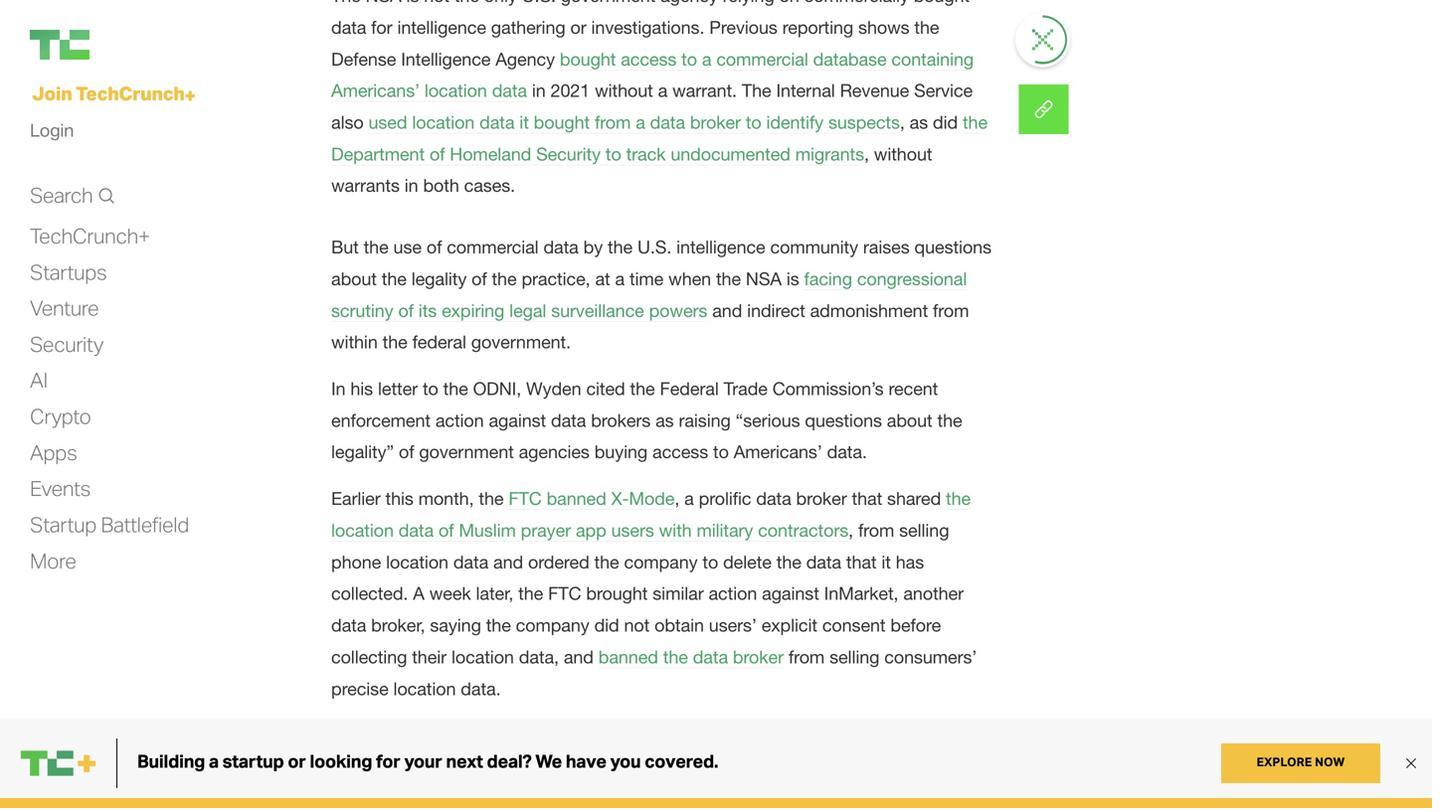 Task type: vqa. For each thing, say whether or not it's contained in the screenshot.
the top 'action'
yes



Task type: locate. For each thing, give the bounding box(es) containing it.
is up "intelligence"
[[406, 0, 419, 6]]

data
[[331, 17, 366, 38], [492, 80, 527, 101], [480, 112, 515, 133], [650, 112, 685, 133], [544, 237, 579, 258], [551, 410, 586, 431], [756, 488, 791, 509], [399, 520, 434, 541], [453, 552, 488, 573], [806, 552, 841, 573], [331, 615, 366, 636], [693, 647, 728, 668]]

0 horizontal spatial data,
[[331, 757, 371, 778]]

government up month,
[[419, 442, 514, 463]]

to inside , from selling phone location data and ordered the company to delete the data that it has collected. a week later, the ftc brought similar action against inmarket, another data broker, saying the company did not obtain users' explicit consent before collecting their location data, and
[[703, 552, 718, 573]]

relying
[[723, 0, 774, 6]]

+
[[185, 83, 196, 107]]

1 vertical spatial access
[[653, 442, 708, 463]]

1 vertical spatial ftc
[[548, 584, 581, 604]]

has
[[896, 552, 924, 573]]

security down 2021
[[536, 144, 601, 164]]

1 vertical spatial against
[[762, 584, 819, 604]]

expiring
[[442, 300, 505, 321]]

used
[[369, 112, 407, 133]]

0 vertical spatial legal
[[509, 300, 546, 321]]

data inside 'link'
[[693, 647, 728, 668]]

selling down consent
[[830, 647, 880, 668]]

0 vertical spatial questions
[[915, 237, 992, 258]]

use inside that puts government departments and agencies that use commercially obtained data, like the nsa, in a legal gray space.
[[762, 725, 790, 746]]

1 horizontal spatial company
[[624, 552, 698, 573]]

their
[[412, 647, 447, 668]]

warrants
[[331, 175, 400, 196]]

contractors
[[758, 520, 849, 541]]

1 vertical spatial in
[[405, 175, 418, 196]]

1 horizontal spatial without
[[874, 144, 932, 164]]

but the use of commercial data by the u.s. intelligence community raises questions about the legality of the practice, at a time when the nsa is
[[331, 237, 992, 289]]

from down congressional
[[933, 300, 969, 321]]

1 vertical spatial company
[[516, 615, 589, 636]]

1 horizontal spatial use
[[762, 725, 790, 746]]

x-
[[611, 488, 629, 509]]

to up warrant.
[[681, 49, 697, 69]]

intelligence
[[397, 17, 486, 38], [676, 237, 765, 258]]

1 vertical spatial commercial
[[447, 237, 539, 258]]

data. down commission's
[[827, 442, 867, 463]]

1 horizontal spatial as
[[910, 112, 928, 133]]

1 horizontal spatial data.
[[827, 442, 867, 463]]

commercially up shows
[[804, 0, 909, 6]]

copy share link image
[[1019, 85, 1069, 134]]

commercially
[[804, 0, 909, 6], [795, 725, 899, 746]]

1 horizontal spatial u.s.
[[638, 237, 672, 258]]

0 vertical spatial u.s.
[[522, 0, 556, 6]]

0 vertical spatial it
[[519, 112, 529, 133]]

1 horizontal spatial data,
[[519, 647, 559, 668]]

of inside facing congressional scrutiny of its expiring legal surveillance powers
[[398, 300, 414, 321]]

reddit link
[[1019, 85, 1069, 134]]

congressional
[[857, 268, 967, 289]]

to left track
[[606, 144, 621, 164]]

previous
[[709, 17, 778, 38]]

the right cited
[[630, 378, 655, 399]]

, inside , without warrants in both cases.
[[864, 144, 869, 164]]

0 vertical spatial commercial
[[716, 49, 808, 69]]

0 horizontal spatial about
[[331, 268, 377, 289]]

is inside the nsa is not the only u.s. government agency relying on commercially bought data for intelligence gathering or investigations. previous reporting shows the defense intelligence agency
[[406, 0, 419, 6]]

of left its on the top of page
[[398, 300, 414, 321]]

access inside 'in his letter to the odni, wyden cited the federal trade commission's recent enforcement action against data brokers as raising "serious questions about the legality" of government agencies buying access to americans' data.'
[[653, 442, 708, 463]]

the left odni, on the top
[[443, 378, 468, 399]]

questions up congressional
[[915, 237, 992, 258]]

company
[[624, 552, 698, 573], [516, 615, 589, 636]]

selling inside "from selling consumers' precise location data."
[[830, 647, 880, 668]]

1 vertical spatial it
[[882, 552, 891, 573]]

intelligence up when
[[676, 237, 765, 258]]

techcrunch+ link
[[30, 223, 150, 250]]

2 vertical spatial that
[[726, 725, 757, 746]]

0 vertical spatial the
[[331, 0, 361, 6]]

0 horizontal spatial intelligence
[[397, 17, 486, 38]]

the right within
[[383, 332, 407, 353]]

copy share link link
[[1019, 85, 1069, 134]]

the right shared
[[946, 488, 971, 509]]

questions inside 'but the use of commercial data by the u.s. intelligence community raises questions about the legality of the practice, at a time when the nsa is'
[[915, 237, 992, 258]]

0 vertical spatial data.
[[827, 442, 867, 463]]

1 vertical spatial did
[[594, 615, 619, 636]]

with
[[659, 520, 692, 541]]

without inside , without warrants in both cases.
[[874, 144, 932, 164]]

1 horizontal spatial selling
[[899, 520, 949, 541]]

1 vertical spatial data.
[[461, 679, 501, 699]]

not up "intelligence"
[[424, 0, 450, 6]]

1 vertical spatial legal
[[516, 757, 553, 778]]

cases.
[[464, 175, 515, 196]]

location down saying
[[452, 647, 514, 668]]

1 vertical spatial government
[[419, 442, 514, 463]]

data, inside that puts government departments and agencies that use commercially obtained data, like the nsa, in a legal gray space.
[[331, 757, 371, 778]]

obtain
[[655, 615, 704, 636]]

ftc banned x-mode link
[[509, 488, 675, 510]]

that down banned the data broker 'link'
[[726, 725, 757, 746]]

within
[[331, 332, 378, 353]]

commercial inside 'but the use of commercial data by the u.s. intelligence community raises questions about the legality of the practice, at a time when the nsa is'
[[447, 237, 539, 258]]

from inside "from selling consumers' precise location data."
[[789, 647, 825, 668]]

it up homeland
[[519, 112, 529, 133]]

selling
[[899, 520, 949, 541], [830, 647, 880, 668]]

agencies up ftc banned x-mode link at the left of the page
[[519, 442, 590, 463]]

1 vertical spatial banned
[[599, 647, 658, 668]]

1 vertical spatial not
[[624, 615, 650, 636]]

0 horizontal spatial ftc
[[509, 488, 542, 509]]

data. down saying
[[461, 679, 501, 699]]

1 horizontal spatial in
[[483, 757, 496, 778]]

data. inside "from selling consumers' precise location data."
[[461, 679, 501, 699]]

mail link
[[1019, 85, 1069, 134]]

1 horizontal spatial not
[[624, 615, 650, 636]]

the right like
[[407, 757, 432, 778]]

selling down shared
[[899, 520, 949, 541]]

commercial
[[716, 49, 808, 69], [447, 237, 539, 258]]

did down brought
[[594, 615, 619, 636]]

consent
[[822, 615, 886, 636]]

bought down 2021
[[534, 112, 590, 133]]

ftc down ordered
[[548, 584, 581, 604]]

1 horizontal spatial against
[[762, 584, 819, 604]]

community
[[770, 237, 858, 258]]

in left 2021
[[532, 80, 546, 101]]

, down revenue
[[900, 112, 905, 133]]

u.s. up 'time'
[[638, 237, 672, 258]]

the inside the in 2021 without a warrant. the internal revenue service also
[[742, 80, 771, 101]]

in inside that puts government departments and agencies that use commercially obtained data, like the nsa, in a legal gray space.
[[483, 757, 496, 778]]

similar
[[653, 584, 704, 604]]

2 horizontal spatial in
[[532, 80, 546, 101]]

it
[[519, 112, 529, 133], [882, 552, 891, 573]]

events link
[[30, 476, 91, 502]]

banned
[[547, 488, 606, 509], [599, 647, 658, 668]]

0 vertical spatial government
[[561, 0, 656, 6]]

action inside 'in his letter to the odni, wyden cited the federal trade commission's recent enforcement action against data brokers as raising "serious questions about the legality" of government agencies buying access to americans' data.'
[[435, 410, 484, 431]]

bought inside the nsa is not the only u.s. government agency relying on commercially bought data for intelligence gathering or investigations. previous reporting shows the defense intelligence agency
[[914, 0, 970, 6]]

u.s. up gathering
[[522, 0, 556, 6]]

"serious
[[736, 410, 800, 431]]

about up "scrutiny" on the left of page
[[331, 268, 377, 289]]

security
[[536, 144, 601, 164], [30, 331, 103, 357]]

1 vertical spatial agencies
[[651, 725, 721, 746]]

of inside 'in his letter to the odni, wyden cited the federal trade commission's recent enforcement action against data brokers as raising "serious questions about the legality" of government agencies buying access to americans' data.'
[[399, 442, 414, 463]]

of up both
[[430, 144, 445, 164]]

intelligence
[[401, 49, 491, 69]]

commercial inside bought access to a commercial database containing americans' location data
[[716, 49, 808, 69]]

government inside that puts government departments and agencies that use commercially obtained data, like the nsa, in a legal gray space.
[[411, 725, 506, 746]]

nsa inside the nsa is not the only u.s. government agency relying on commercially bought data for intelligence gathering or investigations. previous reporting shows the defense intelligence agency
[[366, 0, 401, 6]]

0 vertical spatial data,
[[519, 647, 559, 668]]

departments
[[511, 725, 611, 746]]

without inside the in 2021 without a warrant. the internal revenue service also
[[595, 80, 653, 101]]

commercial down previous
[[716, 49, 808, 69]]

to right letter at the top of page
[[423, 378, 438, 399]]

access inside bought access to a commercial database containing americans' location data
[[621, 49, 677, 69]]

banned the data broker
[[599, 647, 784, 668]]

linkedin link
[[1019, 85, 1069, 134]]

scrutiny
[[331, 300, 393, 321]]

location inside bought access to a commercial database containing americans' location data
[[425, 80, 487, 101]]

0 horizontal spatial selling
[[830, 647, 880, 668]]

0 horizontal spatial questions
[[805, 410, 882, 431]]

commercially left obtained
[[795, 725, 899, 746]]

location up a
[[386, 552, 449, 573]]

without up used location data it bought from a data broker to identify suspects link
[[595, 80, 653, 101]]

ftc inside , from selling phone location data and ordered the company to delete the data that it has collected. a week later, the ftc brought similar action against inmarket, another data broker, saying the company did not obtain users' explicit consent before collecting their location data, and
[[548, 584, 581, 604]]

broker up contractors
[[796, 488, 847, 509]]

1 horizontal spatial the
[[742, 80, 771, 101]]

1 horizontal spatial nsa
[[746, 268, 782, 289]]

banned down the obtain
[[599, 647, 658, 668]]

raising
[[679, 410, 731, 431]]

1 horizontal spatial about
[[887, 410, 933, 431]]

search
[[30, 182, 93, 208]]

0 vertical spatial as
[[910, 112, 928, 133]]

1 vertical spatial nsa
[[746, 268, 782, 289]]

1 vertical spatial that
[[846, 552, 877, 573]]

also
[[331, 112, 364, 133]]

1 horizontal spatial questions
[[915, 237, 992, 258]]

intelligence inside the nsa is not the only u.s. government agency relying on commercially bought data for intelligence gathering or investigations. previous reporting shows the defense intelligence agency
[[397, 17, 486, 38]]

0 vertical spatial without
[[595, 80, 653, 101]]

legal up government.
[[509, 300, 546, 321]]

practice,
[[522, 268, 590, 289]]

0 vertical spatial use
[[393, 237, 422, 258]]

a inside bought access to a commercial database containing americans' location data
[[702, 49, 712, 69]]

the inside the location data of muslim prayer app users with military contractors
[[946, 488, 971, 509]]

0 horizontal spatial is
[[406, 0, 419, 6]]

is left facing
[[787, 268, 799, 289]]

0 horizontal spatial against
[[489, 410, 546, 431]]

in left both
[[405, 175, 418, 196]]

0 vertical spatial is
[[406, 0, 419, 6]]

join techcrunch +
[[32, 81, 196, 107]]

the inside that puts government departments and agencies that use commercially obtained data, like the nsa, in a legal gray space.
[[407, 757, 432, 778]]

security down venture "link"
[[30, 331, 103, 357]]

1 horizontal spatial commercial
[[716, 49, 808, 69]]

use
[[393, 237, 422, 258], [762, 725, 790, 746]]

it left has
[[882, 552, 891, 573]]

0 horizontal spatial u.s.
[[522, 0, 556, 6]]

0 vertical spatial against
[[489, 410, 546, 431]]

from selling consumers' precise location data.
[[331, 647, 977, 699]]

of
[[430, 144, 445, 164], [427, 237, 442, 258], [472, 268, 487, 289], [398, 300, 414, 321], [399, 442, 414, 463], [439, 520, 454, 541]]

data inside 'in his letter to the odni, wyden cited the federal trade commission's recent enforcement action against data brokers as raising "serious questions about the legality" of government agencies buying access to americans' data.'
[[551, 410, 586, 431]]

1 vertical spatial questions
[[805, 410, 882, 431]]

1 horizontal spatial security
[[536, 144, 601, 164]]

company down the with on the bottom left of page
[[624, 552, 698, 573]]

or
[[570, 17, 586, 38]]

access down the raising
[[653, 442, 708, 463]]

that left shared
[[852, 488, 882, 509]]

powers
[[649, 300, 707, 321]]

share on linkedin image
[[1019, 85, 1069, 134]]

location up phone
[[331, 520, 394, 541]]

share on reddit image
[[1019, 85, 1069, 134]]

not down brought
[[624, 615, 650, 636]]

bought down or
[[560, 49, 616, 69]]

1 vertical spatial intelligence
[[676, 237, 765, 258]]

location down "intelligence"
[[425, 80, 487, 101]]

0 horizontal spatial agencies
[[519, 442, 590, 463]]

commercial down cases.
[[447, 237, 539, 258]]

close screen image
[[1032, 29, 1053, 50]]

0 vertical spatial selling
[[899, 520, 949, 541]]

1 horizontal spatial did
[[933, 112, 958, 133]]

action up users'
[[709, 584, 757, 604]]

0 horizontal spatial use
[[393, 237, 422, 258]]

questions down commission's
[[805, 410, 882, 431]]

2 vertical spatial in
[[483, 757, 496, 778]]

without down suspects
[[874, 144, 932, 164]]

1 vertical spatial is
[[787, 268, 799, 289]]

banned up app
[[547, 488, 606, 509]]

startups link
[[30, 259, 107, 286]]

used location data it bought from a data broker to identify suspects , as did
[[369, 112, 963, 133]]

the up "scrutiny" on the left of page
[[382, 268, 407, 289]]

0 horizontal spatial commercial
[[447, 237, 539, 258]]

month,
[[418, 488, 474, 509]]

startup battlefield
[[30, 512, 189, 538]]

in right nsa,
[[483, 757, 496, 778]]

the right when
[[716, 268, 741, 289]]

0 vertical spatial bought
[[914, 0, 970, 6]]

shows
[[858, 17, 910, 38]]

0 horizontal spatial without
[[595, 80, 653, 101]]

broker down warrant.
[[690, 112, 741, 133]]

2 vertical spatial broker
[[733, 647, 784, 668]]

to down military
[[703, 552, 718, 573]]

in
[[331, 378, 346, 399]]

the down the obtain
[[663, 647, 688, 668]]

share on facebook image
[[1019, 85, 1069, 134]]

0 vertical spatial americans'
[[331, 80, 420, 101]]

nsa up for
[[366, 0, 401, 6]]

data, down that
[[331, 757, 371, 778]]

0 horizontal spatial not
[[424, 0, 450, 6]]

shared
[[887, 488, 941, 509]]

identify
[[766, 112, 824, 133]]

from down the explicit
[[789, 647, 825, 668]]

startup battlefield link
[[30, 512, 189, 539]]

1 horizontal spatial americans'
[[734, 442, 822, 463]]

as
[[910, 112, 928, 133], [656, 410, 674, 431]]

1 vertical spatial without
[[874, 144, 932, 164]]

0 horizontal spatial did
[[594, 615, 619, 636]]

in inside the in 2021 without a warrant. the internal revenue service also
[[532, 80, 546, 101]]

inmarket,
[[824, 584, 899, 604]]

0 horizontal spatial action
[[435, 410, 484, 431]]

legal inside that puts government departments and agencies that use commercially obtained data, like the nsa, in a legal gray space.
[[516, 757, 553, 778]]

and left indirect
[[712, 300, 742, 321]]

the down service
[[963, 112, 988, 133]]

of up expiring
[[472, 268, 487, 289]]

in
[[532, 80, 546, 101], [405, 175, 418, 196], [483, 757, 496, 778]]

location
[[425, 80, 487, 101], [412, 112, 475, 133], [331, 520, 394, 541], [386, 552, 449, 573], [452, 647, 514, 668], [393, 679, 456, 699]]

suspects
[[828, 112, 900, 133]]

1 vertical spatial bought
[[560, 49, 616, 69]]

the right the by
[[608, 237, 633, 258]]

government
[[561, 0, 656, 6], [419, 442, 514, 463], [411, 725, 506, 746]]

another
[[903, 584, 964, 604]]

of down enforcement
[[399, 442, 414, 463]]

action inside , from selling phone location data and ordered the company to delete the data that it has collected. a week later, the ftc brought similar action against inmarket, another data broker, saying the company did not obtain users' explicit consent before collecting their location data, and
[[709, 584, 757, 604]]

raises
[[863, 237, 910, 258]]

login link
[[30, 114, 74, 146]]

wyden
[[526, 378, 581, 399]]

1 vertical spatial the
[[742, 80, 771, 101]]

1 vertical spatial broker
[[796, 488, 847, 509]]

americans' down defense
[[331, 80, 420, 101]]

the
[[331, 0, 361, 6], [742, 80, 771, 101]]

the
[[454, 0, 479, 6], [914, 17, 939, 38], [963, 112, 988, 133], [364, 237, 389, 258], [608, 237, 633, 258], [382, 268, 407, 289], [492, 268, 517, 289], [716, 268, 741, 289], [383, 332, 407, 353], [443, 378, 468, 399], [630, 378, 655, 399], [937, 410, 962, 431], [479, 488, 504, 509], [946, 488, 971, 509], [594, 552, 619, 573], [777, 552, 801, 573], [518, 584, 543, 604], [486, 615, 511, 636], [663, 647, 688, 668], [407, 757, 432, 778]]

as down service
[[910, 112, 928, 133]]

0 vertical spatial agencies
[[519, 442, 590, 463]]

and up the space. in the left of the page
[[616, 725, 646, 746]]

facing congressional scrutiny of its expiring legal surveillance powers link
[[331, 268, 967, 322]]

of inside the department of homeland security to track undocumented migrants
[[430, 144, 445, 164]]

legal left gray
[[516, 757, 553, 778]]

0 vertical spatial commercially
[[804, 0, 909, 6]]

0 horizontal spatial the
[[331, 0, 361, 6]]

0 vertical spatial nsa
[[366, 0, 401, 6]]

1 vertical spatial commercially
[[795, 725, 899, 746]]

that inside , from selling phone location data and ordered the company to delete the data that it has collected. a week later, the ftc brought similar action against inmarket, another data broker, saying the company did not obtain users' explicit consent before collecting their location data, and
[[846, 552, 877, 573]]

selling inside , from selling phone location data and ordered the company to delete the data that it has collected. a week later, the ftc brought similar action against inmarket, another data broker, saying the company did not obtain users' explicit consent before collecting their location data, and
[[899, 520, 949, 541]]

users'
[[709, 615, 757, 636]]

recent
[[889, 378, 938, 399]]

government up nsa,
[[411, 725, 506, 746]]

commercial for a
[[716, 49, 808, 69]]

1 vertical spatial use
[[762, 725, 790, 746]]

, up inmarket,
[[849, 520, 853, 541]]

in his letter to the odni, wyden cited the federal trade commission's recent enforcement action against data brokers as raising "serious questions about the legality" of government agencies buying access to americans' data.
[[331, 378, 962, 463]]

0 horizontal spatial nsa
[[366, 0, 401, 6]]

nsa up indirect
[[746, 268, 782, 289]]

intelligence up "intelligence"
[[397, 17, 486, 38]]

is
[[406, 0, 419, 6], [787, 268, 799, 289]]

its
[[419, 300, 437, 321]]

1 horizontal spatial agencies
[[651, 725, 721, 746]]

company down ordered
[[516, 615, 589, 636]]

1 horizontal spatial intelligence
[[676, 237, 765, 258]]

data, up departments
[[519, 647, 559, 668]]

data inside the nsa is not the only u.s. government agency relying on commercially bought data for intelligence gathering or investigations. previous reporting shows the defense intelligence agency
[[331, 17, 366, 38]]

against up the explicit
[[762, 584, 819, 604]]

0 vertical spatial ftc
[[509, 488, 542, 509]]

app
[[576, 520, 606, 541]]

0 vertical spatial action
[[435, 410, 484, 431]]

0 vertical spatial in
[[532, 80, 546, 101]]

collected.
[[331, 584, 408, 604]]

track
[[626, 144, 666, 164]]

that up inmarket,
[[846, 552, 877, 573]]

0 horizontal spatial it
[[519, 112, 529, 133]]

from down shared
[[858, 520, 894, 541]]

banned inside 'link'
[[599, 647, 658, 668]]

0 horizontal spatial as
[[656, 410, 674, 431]]

, down suspects
[[864, 144, 869, 164]]

2 vertical spatial government
[[411, 725, 506, 746]]

bought up containing
[[914, 0, 970, 6]]

space.
[[597, 757, 650, 778]]

access down investigations.
[[621, 49, 677, 69]]

when
[[669, 268, 711, 289]]



Task type: describe. For each thing, give the bounding box(es) containing it.
broker,
[[371, 615, 425, 636]]

prolific
[[699, 488, 751, 509]]

nsa,
[[437, 757, 478, 778]]

indirect
[[747, 300, 805, 321]]

login
[[30, 119, 74, 141]]

ordered
[[528, 552, 589, 573]]

and inside that puts government departments and agencies that use commercially obtained data, like the nsa, in a legal gray space.
[[616, 725, 646, 746]]

obtained
[[904, 725, 974, 746]]

not inside the nsa is not the only u.s. government agency relying on commercially bought data for intelligence gathering or investigations. previous reporting shows the defense intelligence agency
[[424, 0, 450, 6]]

0 horizontal spatial security
[[30, 331, 103, 357]]

letter
[[378, 378, 418, 399]]

commercially inside the nsa is not the only u.s. government agency relying on commercially bought data for intelligence gathering or investigations. previous reporting shows the defense intelligence agency
[[804, 0, 909, 6]]

that inside that puts government departments and agencies that use commercially obtained data, like the nsa, in a legal gray space.
[[726, 725, 757, 746]]

search image
[[98, 186, 114, 206]]

from up track
[[595, 112, 631, 133]]

u.s. inside the nsa is not the only u.s. government agency relying on commercially bought data for intelligence gathering or investigations. previous reporting shows the defense intelligence agency
[[522, 0, 556, 6]]

startup
[[30, 512, 97, 538]]

ai
[[30, 367, 48, 393]]

a inside the in 2021 without a warrant. the internal revenue service also
[[658, 80, 668, 101]]

is inside 'but the use of commercial data by the u.s. intelligence community raises questions about the legality of the practice, at a time when the nsa is'
[[787, 268, 799, 289]]

government inside the nsa is not the only u.s. government agency relying on commercially bought data for intelligence gathering or investigations. previous reporting shows the defense intelligence agency
[[561, 0, 656, 6]]

later,
[[476, 584, 513, 604]]

americans' inside bought access to a commercial database containing americans' location data
[[331, 80, 420, 101]]

techcrunch image
[[30, 30, 90, 60]]

before
[[891, 615, 941, 636]]

intelligence inside 'but the use of commercial data by the u.s. intelligence community raises questions about the legality of the practice, at a time when the nsa is'
[[676, 237, 765, 258]]

agency
[[660, 0, 718, 6]]

warrant.
[[672, 80, 737, 101]]

both
[[423, 175, 459, 196]]

use inside 'but the use of commercial data by the u.s. intelligence community raises questions about the legality of the practice, at a time when the nsa is'
[[393, 237, 422, 258]]

from inside , from selling phone location data and ordered the company to delete the data that it has collected. a week later, the ftc brought similar action against inmarket, another data broker, saying the company did not obtain users' explicit consent before collecting their location data, and
[[858, 520, 894, 541]]

questions inside 'in his letter to the odni, wyden cited the federal trade commission's recent enforcement action against data brokers as raising "serious questions about the legality" of government agencies buying access to americans' data.'
[[805, 410, 882, 431]]

admonishment
[[810, 300, 928, 321]]

saying
[[430, 615, 481, 636]]

not inside , from selling phone location data and ordered the company to delete the data that it has collected. a week later, the ftc brought similar action against inmarket, another data broker, saying the company did not obtain users' explicit consent before collecting their location data, and
[[624, 615, 650, 636]]

and inside and indirect admonishment from within the federal government.
[[712, 300, 742, 321]]

the up brought
[[594, 552, 619, 573]]

nsa inside 'but the use of commercial data by the u.s. intelligence community raises questions about the legality of the practice, at a time when the nsa is'
[[746, 268, 782, 289]]

agencies inside that puts government departments and agencies that use commercially obtained data, like the nsa, in a legal gray space.
[[651, 725, 721, 746]]

ai link
[[30, 367, 48, 394]]

defense
[[331, 49, 396, 69]]

only
[[484, 0, 517, 6]]

of inside the location data of muslim prayer app users with military contractors
[[439, 520, 454, 541]]

gray
[[558, 757, 592, 778]]

containing
[[892, 49, 974, 69]]

against inside , from selling phone location data and ordered the company to delete the data that it has collected. a week later, the ftc brought similar action against inmarket, another data broker, saying the company did not obtain users' explicit consent before collecting their location data, and
[[762, 584, 819, 604]]

trade
[[724, 378, 768, 399]]

join
[[32, 81, 72, 105]]

the up muslim
[[479, 488, 504, 509]]

apps
[[30, 439, 77, 465]]

share on x image
[[1019, 85, 1069, 134]]

techcrunch+
[[30, 223, 150, 249]]

mode
[[629, 488, 675, 509]]

data inside the location data of muslim prayer app users with military contractors
[[399, 520, 434, 541]]

puts
[[371, 725, 406, 746]]

on
[[779, 0, 799, 6]]

the department of homeland security to track undocumented migrants
[[331, 112, 988, 164]]

location right used
[[412, 112, 475, 133]]

about inside 'in his letter to the odni, wyden cited the federal trade commission's recent enforcement action against data brokers as raising "serious questions about the legality" of government agencies buying access to americans' data.'
[[887, 410, 933, 431]]

the inside and indirect admonishment from within the federal government.
[[383, 332, 407, 353]]

enforcement
[[331, 410, 431, 431]]

, without warrants in both cases.
[[331, 144, 932, 196]]

, up the with on the bottom left of page
[[675, 488, 680, 509]]

brought
[[586, 584, 648, 604]]

for
[[371, 17, 392, 38]]

as inside 'in his letter to the odni, wyden cited the federal trade commission's recent enforcement action against data brokers as raising "serious questions about the legality" of government agencies buying access to americans' data.'
[[656, 410, 674, 431]]

and up the later,
[[493, 552, 523, 573]]

facing
[[804, 268, 852, 289]]

the inside 'link'
[[663, 647, 688, 668]]

bought access to a commercial database containing americans' location data
[[331, 49, 974, 101]]

to inside the department of homeland security to track undocumented migrants
[[606, 144, 621, 164]]

explicit
[[762, 615, 818, 636]]

consumers'
[[884, 647, 977, 668]]

about inside 'but the use of commercial data by the u.s. intelligence community raises questions about the legality of the practice, at a time when the nsa is'
[[331, 268, 377, 289]]

crypto
[[30, 403, 91, 429]]

the left only
[[454, 0, 479, 6]]

banned the data broker link
[[599, 647, 784, 669]]

0 vertical spatial that
[[852, 488, 882, 509]]

0 horizontal spatial company
[[516, 615, 589, 636]]

u.s. inside 'but the use of commercial data by the u.s. intelligence community raises questions about the legality of the practice, at a time when the nsa is'
[[638, 237, 672, 258]]

location inside the location data of muslim prayer app users with military contractors
[[331, 520, 394, 541]]

bought inside bought access to a commercial database containing americans' location data
[[560, 49, 616, 69]]

cited
[[586, 378, 625, 399]]

the down the later,
[[486, 615, 511, 636]]

like
[[376, 757, 403, 778]]

data, inside , from selling phone location data and ordered the company to delete the data that it has collected. a week later, the ftc brought similar action against inmarket, another data broker, saying the company did not obtain users' explicit consent before collecting their location data, and
[[519, 647, 559, 668]]

2021
[[551, 80, 590, 101]]

the inside the nsa is not the only u.s. government agency relying on commercially bought data for intelligence gathering or investigations. previous reporting shows the defense intelligence agency
[[331, 0, 361, 6]]

the up containing
[[914, 17, 939, 38]]

security link
[[30, 331, 103, 358]]

the down contractors
[[777, 552, 801, 573]]

0 vertical spatial did
[[933, 112, 958, 133]]

a inside that puts government departments and agencies that use commercially obtained data, like the nsa, in a legal gray space.
[[501, 757, 511, 778]]

data. inside 'in his letter to the odni, wyden cited the federal trade commission's recent enforcement action against data brokers as raising "serious questions about the legality" of government agencies buying access to americans' data.'
[[827, 442, 867, 463]]

0 vertical spatial company
[[624, 552, 698, 573]]

broker inside 'link'
[[733, 647, 784, 668]]

, inside , from selling phone location data and ordered the company to delete the data that it has collected. a week later, the ftc brought similar action against inmarket, another data broker, saying the company did not obtain users' explicit consent before collecting their location data, and
[[849, 520, 853, 541]]

commercial for of
[[447, 237, 539, 258]]

a
[[413, 584, 425, 604]]

of up legality on the top
[[427, 237, 442, 258]]

2 vertical spatial bought
[[534, 112, 590, 133]]

used location data it bought from a data broker to identify suspects link
[[369, 112, 900, 134]]

and down brought
[[564, 647, 594, 668]]

the inside the department of homeland security to track undocumented migrants
[[963, 112, 988, 133]]

data inside bought access to a commercial database containing americans' location data
[[492, 80, 527, 101]]

reporting
[[782, 17, 854, 38]]

surveillance
[[551, 300, 644, 321]]

data inside 'but the use of commercial data by the u.s. intelligence community raises questions about the legality of the practice, at a time when the nsa is'
[[544, 237, 579, 258]]

techcrunch
[[76, 81, 185, 105]]

precise
[[331, 679, 389, 699]]

by
[[583, 237, 603, 258]]

to down the raising
[[713, 442, 729, 463]]

0 vertical spatial banned
[[547, 488, 606, 509]]

phone
[[331, 552, 381, 573]]

it inside , from selling phone location data and ordered the company to delete the data that it has collected. a week later, the ftc brought similar action against inmarket, another data broker, saying the company did not obtain users' explicit consent before collecting their location data, and
[[882, 552, 891, 573]]

to inside bought access to a commercial database containing americans' location data
[[681, 49, 697, 69]]

government inside 'in his letter to the odni, wyden cited the federal trade commission's recent enforcement action against data brokers as raising "serious questions about the legality" of government agencies buying access to americans' data.'
[[419, 442, 514, 463]]

the up expiring
[[492, 268, 517, 289]]

share over email image
[[1019, 85, 1069, 134]]

military
[[697, 520, 753, 541]]

security inside the department of homeland security to track undocumented migrants
[[536, 144, 601, 164]]

investigations.
[[591, 17, 705, 38]]

battlefield
[[101, 512, 189, 538]]

revenue
[[840, 80, 909, 101]]

to up "undocumented"
[[746, 112, 762, 133]]

government.
[[471, 332, 571, 353]]

did inside , from selling phone location data and ordered the company to delete the data that it has collected. a week later, the ftc brought similar action against inmarket, another data broker, saying the company did not obtain users' explicit consent before collecting their location data, and
[[594, 615, 619, 636]]

in inside , without warrants in both cases.
[[405, 175, 418, 196]]

commercially inside that puts government departments and agencies that use commercially obtained data, like the nsa, in a legal gray space.
[[795, 725, 899, 746]]

at
[[595, 268, 610, 289]]

collecting
[[331, 647, 407, 668]]

federal
[[412, 332, 466, 353]]

odni,
[[473, 378, 521, 399]]

the down recent
[[937, 410, 962, 431]]

americans' inside 'in his letter to the odni, wyden cited the federal trade commission's recent enforcement action against data brokers as raising "serious questions about the legality" of government agencies buying access to americans' data.'
[[734, 442, 822, 463]]

earlier
[[331, 488, 381, 509]]

from inside and indirect admonishment from within the federal government.
[[933, 300, 969, 321]]

0 vertical spatial broker
[[690, 112, 741, 133]]

, from selling phone location data and ordered the company to delete the data that it has collected. a week later, the ftc brought similar action against inmarket, another data broker, saying the company did not obtain users' explicit consent before collecting their location data, and
[[331, 520, 964, 668]]

location inside "from selling consumers' precise location data."
[[393, 679, 456, 699]]

time
[[630, 268, 664, 289]]

agencies inside 'in his letter to the odni, wyden cited the federal trade commission's recent enforcement action against data brokers as raising "serious questions about the legality" of government agencies buying access to americans' data.'
[[519, 442, 590, 463]]

a inside 'but the use of commercial data by the u.s. intelligence community raises questions about the legality of the practice, at a time when the nsa is'
[[615, 268, 625, 289]]

this
[[385, 488, 414, 509]]

database
[[813, 49, 887, 69]]

against inside 'in his letter to the odni, wyden cited the federal trade commission's recent enforcement action against data brokers as raising "serious questions about the legality" of government agencies buying access to americans' data.'
[[489, 410, 546, 431]]

venture link
[[30, 295, 99, 322]]

the right but
[[364, 237, 389, 258]]

the right the later,
[[518, 584, 543, 604]]

legal inside facing congressional scrutiny of its expiring legal surveillance powers
[[509, 300, 546, 321]]

the nsa is not the only u.s. government agency relying on commercially bought data for intelligence gathering or investigations. previous reporting shows the defense intelligence agency
[[331, 0, 970, 69]]

users
[[611, 520, 654, 541]]

venture
[[30, 295, 99, 321]]

undocumented
[[671, 144, 791, 164]]

bought access to a commercial database containing americans' location data link
[[331, 49, 974, 102]]



